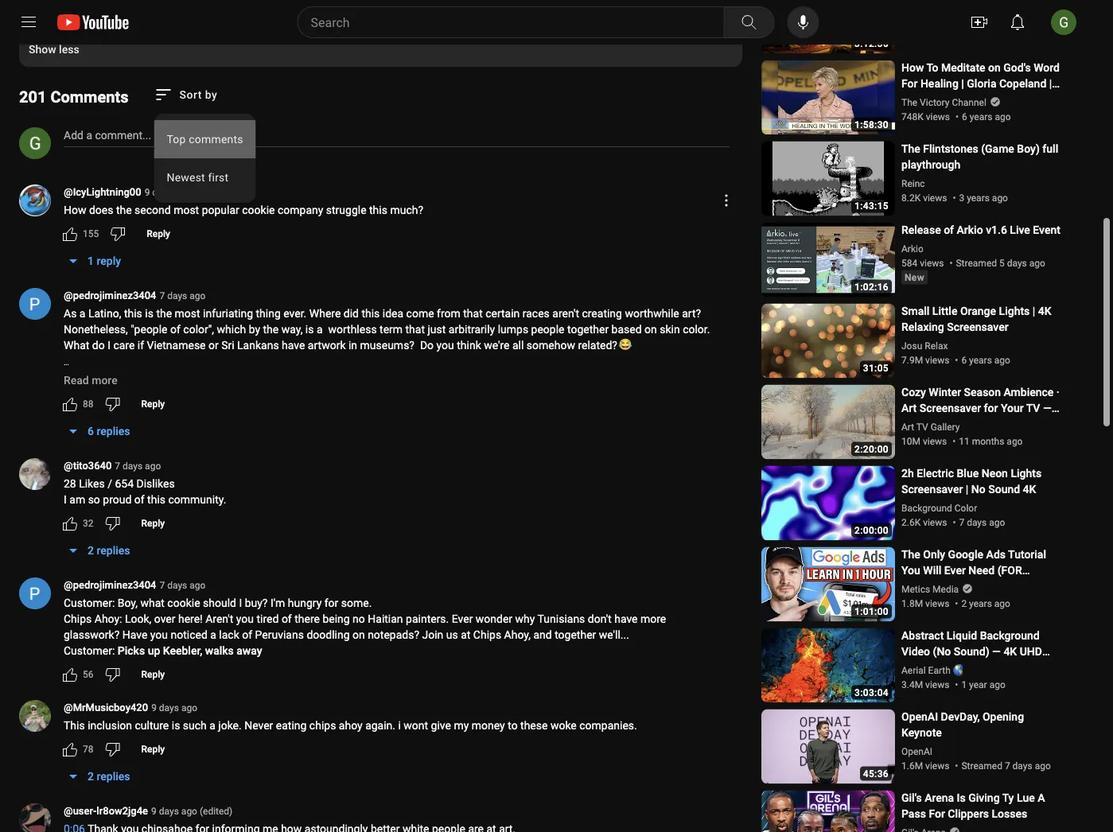 Task type: describe. For each thing, give the bounding box(es) containing it.
together inside "as a latino, this is the most infuriating thing ever. where did this idea come from that certain races aren't creating worthwhile art? nonetheless, "people of color", which by the way, is a  worthless term that just arbitrarily lumps people together based on skin color. what do i care if vietnamese or sri lankans have artwork in museums?  do you think we're all somehow related?"
[[568, 323, 609, 336]]

| down meditate
[[962, 77, 965, 90]]

months for 11
[[972, 436, 1005, 447]]

9 days ago link for is
[[151, 701, 197, 715]]

56
[[83, 670, 94, 681]]

related?
[[578, 339, 618, 352]]

up
[[148, 644, 160, 658]]

2 customer: from the top
[[64, 644, 115, 658]]

1:43:15
[[855, 200, 889, 211]]

inclusion
[[88, 719, 132, 732]]

days for @mrmusicboy420 9 days ago this inclusion culture is such a joke. never eating chips ahoy again. i wont give my money to these woke companies.
[[159, 703, 179, 714]]

for inside gil's arena is giving ty lue a pass for clippers losses
[[929, 808, 945, 821]]

the for the victory channel
[[902, 97, 918, 108]]

art?
[[682, 307, 701, 320]]

beginners)
[[902, 580, 966, 593]]

lankans
[[237, 339, 279, 352]]

god's
[[1004, 61, 1031, 74]]

top comments
[[167, 133, 243, 146]]

screensaver inside cozy winter season ambience · art screensaver for your tv — 4k uhd 2-hours vintage paintings
[[920, 402, 981, 415]]

school
[[943, 93, 977, 106]]

2 vertical spatial you
[[150, 629, 168, 642]]

reply text field down "if"
[[141, 399, 165, 410]]

views for little
[[926, 355, 950, 366]]

7 days ago link for cookie
[[160, 578, 206, 593]]

9 for the
[[145, 187, 150, 198]]

@pedrojiminez3404 link for 56
[[64, 578, 156, 594]]

little
[[933, 305, 958, 318]]

have
[[122, 629, 148, 642]]

8.2k
[[902, 192, 921, 203]]

reply for cookie
[[141, 670, 165, 681]]

days for streamed 5 days ago
[[1007, 257, 1027, 269]]

giving
[[969, 792, 1000, 805]]

color
[[955, 503, 978, 514]]

😂 image
[[619, 338, 632, 351]]

1:01:00
[[855, 606, 889, 617]]

months for 2
[[970, 30, 1002, 41]]

31 minutes, 5 seconds element
[[863, 363, 889, 374]]

years for (game
[[967, 192, 990, 203]]

is inside @mrmusicboy420 9 days ago this inclusion culture is such a joke. never eating chips ahoy again. i wont give my money to these woke companies.
[[172, 719, 180, 732]]

for inside how to meditate on god's word for healing | gloria copeland | healing school
[[902, 77, 918, 90]]

vietnamese
[[147, 339, 206, 352]]

@mrmusicboy420
[[64, 702, 148, 714]]

3.4m
[[902, 679, 923, 691]]

ty
[[1003, 792, 1014, 805]]

top
[[167, 133, 186, 146]]

a inside @mrmusicboy420 9 days ago this inclusion culture is such a joke. never eating chips ahoy again. i wont give my money to these woke companies.
[[210, 719, 216, 732]]

us
[[446, 629, 458, 642]]

on inside @pedrojiminez3404 7 days ago customer: boy, what cookie should i buy? i'm hungry for some. chips ahoy: look, over here! aren't you tired of there being no haitian painters. ever wonder why tunisians don't have more glasswork? have you noticed a lack of peruvians doodling on notepads? join us at chips ahoy, and together we'll... customer: picks up keebler, walks away
[[353, 629, 365, 642]]

ago down vintage
[[1007, 436, 1023, 447]]

need
[[969, 564, 995, 577]]

1.8m views
[[902, 598, 950, 609]]

1:58:30 link
[[762, 60, 895, 137]]

eating
[[276, 719, 307, 732]]

3:12:36 link
[[762, 0, 895, 56]]

reply link for is
[[132, 737, 174, 763]]

ago up season
[[995, 355, 1011, 366]]

openai devday, opening keynote by openai 1,672,045 views streamed 7 days ago 45 minutes element
[[902, 710, 1063, 741]]

streamed for streamed 5 days ago
[[956, 257, 997, 269]]

join
[[422, 629, 444, 642]]

which
[[217, 323, 246, 336]]

0 vertical spatial 7 days ago link
[[160, 288, 206, 303]]

1 horizontal spatial the
[[156, 307, 172, 320]]

4k inside abstract liquid background video (no sound) — 4k uhd abstract liquid screensaver
[[1004, 646, 1017, 659]]

this right did
[[362, 307, 380, 320]]

this inside @icylightning00 9 days ago how does the second most popular cookie company struggle this much?
[[369, 203, 388, 216]]

in
[[349, 339, 357, 352]]

of up away
[[242, 629, 252, 642]]

ambience
[[1004, 386, 1054, 399]]

gloria
[[967, 77, 997, 90]]

cookie inside @icylightning00 9 days ago how does the second most popular cookie company struggle this much?
[[242, 203, 275, 216]]

based
[[612, 323, 642, 336]]

1 vertical spatial healing
[[902, 93, 940, 106]]

1 liquid from the top
[[947, 630, 978, 643]]

keebler,
[[163, 644, 202, 658]]

ahoy
[[339, 719, 363, 732]]

reply text field for cookie
[[141, 670, 165, 681]]

3:12:36
[[855, 38, 889, 49]]

wonder
[[476, 613, 513, 626]]

more inside read more "dropdown button"
[[92, 374, 118, 387]]

and
[[534, 629, 552, 642]]

color.
[[683, 323, 710, 336]]

walks
[[205, 644, 234, 658]]

(for
[[998, 564, 1023, 577]]

google
[[948, 548, 984, 562]]

cozy winter season ambience · art screensaver for your tv — 4k uhd 2-hours vintage paintings by art tv gallery 10,168,778 views 11 months ago 2 hours, 20 minutes element
[[902, 385, 1063, 447]]

78 likes element
[[83, 743, 94, 757]]

artwork
[[308, 339, 346, 352]]

201
[[19, 87, 47, 106]]

2 months ago
[[962, 30, 1020, 41]]

1.6m
[[902, 761, 923, 772]]

@icylightning00 9 days ago how does the second most popular cookie company struggle this much?
[[64, 186, 423, 216]]

views for winter
[[923, 436, 947, 447]]

reply link down "if"
[[132, 392, 174, 417]]

you inside "as a latino, this is the most infuriating thing ever. where did this idea come from that certain races aren't creating worthwhile art? nonetheless, "people of color", which by the way, is a  worthless term that just arbitrarily lumps people together based on skin color. what do i care if vietnamese or sri lankans have artwork in museums?  do you think we're all somehow related?"
[[437, 339, 454, 352]]

show less
[[29, 42, 79, 56]]

6 for screensaver
[[962, 355, 967, 366]]

(game
[[982, 142, 1015, 156]]

10m views
[[902, 436, 947, 447]]

155
[[83, 228, 99, 239]]

lights inside "small little orange lights | 4k relaxing screensaver"
[[999, 305, 1030, 318]]

/
[[108, 477, 112, 490]]

openai for openai devday, opening keynote
[[902, 711, 939, 724]]

6 years ago for healing
[[962, 111, 1011, 122]]

reply link for 654
[[132, 511, 174, 537]]

1 vertical spatial is
[[306, 323, 314, 336]]

ago down the event
[[1030, 257, 1046, 269]]

@pedrojiminez3404 for @pedrojiminez3404 7 days ago customer: boy, what cookie should i buy? i'm hungry for some. chips ahoy: look, over here! aren't you tired of there being no haitian painters. ever wonder why tunisians don't have more glasswork? have you noticed a lack of peruvians doodling on notepads? join us at chips ahoy, and together we'll... customer: picks up keebler, walks away
[[64, 579, 156, 591]]

@icylightning00
[[64, 186, 141, 198]]

word
[[1034, 61, 1060, 74]]

9 for culture
[[151, 703, 157, 714]]

3:03:04 link
[[762, 628, 895, 705]]

@tito3640 image
[[19, 459, 51, 490]]

notepads?
[[368, 629, 420, 642]]

2 hours element
[[855, 525, 889, 536]]

gil's
[[902, 792, 922, 805]]

your
[[1001, 402, 1024, 415]]

3 years ago
[[959, 192, 1008, 203]]

reply for second
[[147, 228, 170, 239]]

sound)
[[954, 646, 990, 659]]

i for customer:
[[239, 597, 242, 610]]

0 horizontal spatial tv
[[917, 421, 929, 433]]

newest first
[[167, 171, 229, 184]]

comments
[[189, 133, 243, 146]]

years for meditate
[[970, 111, 993, 122]]

7 for @pedrojiminez3404 7 days ago
[[160, 290, 165, 301]]

3:03:04
[[855, 687, 889, 698]]

ever inside @pedrojiminez3404 7 days ago customer: boy, what cookie should i buy? i'm hungry for some. chips ahoy: look, over here! aren't you tired of there being no haitian painters. ever wonder why tunisians don't have more glasswork? have you noticed a lack of peruvians doodling on notepads? join us at chips ahoy, and together we'll... customer: picks up keebler, walks away
[[452, 613, 473, 626]]

7 days ago link for 654
[[115, 459, 161, 473]]

2 art from the top
[[902, 421, 915, 433]]

am
[[69, 493, 85, 506]]

@pedrojiminez3404 link for 88
[[64, 288, 156, 304]]

so
[[88, 493, 100, 506]]

ago down (for
[[995, 598, 1011, 609]]

hungry
[[288, 597, 322, 610]]

3.4m views
[[902, 679, 950, 691]]

of up peruvians at the left of the page
[[282, 613, 292, 626]]

31:05 link
[[762, 304, 895, 380]]

reply down "if"
[[141, 399, 165, 410]]

2h electric blue neon lights screensaver | no sound 4k
[[902, 467, 1042, 496]]

group containing sort by
[[154, 85, 256, 211]]

meditate
[[942, 61, 986, 74]]

@mrmusicboy420 9 days ago this inclusion culture is such a joke. never eating chips ahoy again. i wont give my money to these woke companies.
[[64, 702, 637, 732]]

2h electric blue neon lights screensaver | no sound 4k by background color 2,665 views 7 days ago 2 hours element
[[902, 466, 1063, 498]]

relaxing
[[902, 321, 945, 334]]

views right the 584
[[920, 257, 944, 269]]

3 hours, 12 minutes, 36 seconds element
[[855, 38, 889, 49]]

josu
[[902, 340, 923, 351]]

of right release
[[944, 224, 954, 237]]

2 for 2 months ago
[[962, 30, 967, 41]]

paintings
[[902, 434, 949, 447]]

lr8ow2jg4e
[[97, 805, 148, 817]]

@mrmusicboy420 image
[[19, 701, 51, 732]]

1:02:16 link
[[762, 222, 895, 299]]

read
[[64, 374, 89, 387]]

days down "color"
[[967, 517, 987, 528]]

there
[[295, 613, 320, 626]]

have inside @pedrojiminez3404 7 days ago customer: boy, what cookie should i buy? i'm hungry for some. chips ahoy: look, over here! aren't you tired of there being no haitian painters. ever wonder why tunisians don't have more glasswork? have you noticed a lack of peruvians doodling on notepads? join us at chips ahoy, and together we'll... customer: picks up keebler, walks away
[[615, 613, 638, 626]]

release
[[902, 224, 941, 237]]

days for @tito3640 7 days ago 28 likes / 654 dislikes i am so proud of this community.
[[123, 461, 143, 472]]

buy?
[[245, 597, 268, 610]]

screensaver inside "small little orange lights | 4k relaxing screensaver"
[[947, 321, 1009, 334]]

days inside @user-lr8ow2jg4e 9 days ago (edited)
[[159, 806, 179, 817]]

how inside @icylightning00 9 days ago how does the second most popular cookie company struggle this much?
[[64, 203, 86, 216]]

"people
[[131, 323, 168, 336]]

way,
[[282, 323, 303, 336]]

of inside @tito3640 7 days ago 28 likes / 654 dislikes i am so proud of this community.
[[134, 493, 145, 506]]

ago up god's
[[1004, 30, 1020, 41]]

think
[[457, 339, 481, 352]]

abstract liquid background video (no sound) — 4k uhd abstract liquid screensaver by aerial earth 🌎 3,494,931 views 1 year ago 3 hours, 3 minutes element
[[902, 628, 1063, 675]]

7 for streamed 7 days ago
[[1005, 761, 1011, 772]]

companies.
[[580, 719, 637, 732]]

1 horizontal spatial that
[[463, 307, 483, 320]]

color",
[[183, 323, 214, 336]]

museums?
[[360, 339, 415, 352]]

32 likes element
[[83, 517, 94, 531]]

a right add
[[86, 128, 92, 142]]

ago up a
[[1035, 761, 1051, 772]]

gary orlando image
[[19, 127, 51, 159]]

blue
[[957, 467, 979, 480]]

584 views
[[902, 257, 944, 269]]

ago inside @pedrojiminez3404 7 days ago
[[190, 290, 206, 301]]



Task type: vqa. For each thing, say whether or not it's contained in the screenshot.
10 Minutes, 27 Seconds Image
no



Task type: locate. For each thing, give the bounding box(es) containing it.
reply down the up on the bottom of the page
[[141, 670, 165, 681]]

Search text field
[[311, 12, 721, 33]]

6 years ago for screensaver
[[962, 355, 1011, 366]]

arbitrarily
[[449, 323, 495, 336]]

56 likes element
[[83, 668, 94, 682]]

1 vertical spatial the
[[156, 307, 172, 320]]

reply text field down the dislikes
[[141, 518, 165, 529]]

of inside "as a latino, this is the most infuriating thing ever. where did this idea come from that certain races aren't creating worthwhile art? nonetheless, "people of color", which by the way, is a  worthless term that just arbitrarily lumps people together based on skin color. what do i care if vietnamese or sri lankans have artwork in museums?  do you think we're all somehow related?"
[[170, 323, 181, 336]]

video
[[902, 646, 931, 659]]

ago up ads at the right bottom of the page
[[990, 517, 1006, 528]]

3 hours, 3 minutes, 4 seconds element
[[855, 687, 889, 698]]

1
[[962, 679, 967, 691]]

reply link down the dislikes
[[132, 511, 174, 537]]

art
[[902, 402, 917, 415], [902, 421, 915, 433]]

2 vertical spatial 7 days ago link
[[160, 578, 206, 593]]

arkio up the 584
[[902, 243, 924, 254]]

release of arkio v1.6 live event by arkio 584 views streamed 5 days ago 1 hour, 2 minutes element
[[902, 222, 1063, 238]]

9 up second
[[145, 187, 150, 198]]

6 years ago down channel
[[962, 111, 1011, 122]]

years for google
[[970, 598, 992, 609]]

days up second
[[152, 187, 172, 198]]

cozy
[[902, 386, 926, 399]]

new
[[905, 272, 925, 283]]

earth
[[929, 665, 951, 676]]

None search field
[[269, 6, 778, 38]]

1 abstract from the top
[[902, 630, 944, 643]]

2 @pedrojiminez3404 link from the top
[[64, 578, 156, 594]]

0 vertical spatial is
[[145, 307, 154, 320]]

ago down newest
[[175, 187, 191, 198]]

hours
[[952, 418, 980, 431]]

together inside @pedrojiminez3404 7 days ago customer: boy, what cookie should i buy? i'm hungry for some. chips ahoy: look, over here! aren't you tired of there being no haitian painters. ever wonder why tunisians don't have more glasswork? have you noticed a lack of peruvians doodling on notepads? join us at chips ahoy, and together we'll... customer: picks up keebler, walks away
[[555, 629, 596, 642]]

openai for openai
[[902, 746, 933, 757]]

sort by
[[179, 88, 218, 101]]

worthless
[[328, 323, 377, 336]]

1:01:00 link
[[762, 547, 895, 624]]

days for streamed 7 days ago
[[1013, 761, 1033, 772]]

a inside @pedrojiminez3404 7 days ago customer: boy, what cookie should i buy? i'm hungry for some. chips ahoy: look, over here! aren't you tired of there being no haitian painters. ever wonder why tunisians don't have more glasswork? have you noticed a lack of peruvians doodling on notepads? join us at chips ahoy, and together we'll... customer: picks up keebler, walks away
[[210, 629, 216, 642]]

3
[[959, 192, 965, 203]]

9 up "culture" on the bottom of the page
[[151, 703, 157, 714]]

uhd up paintings
[[917, 418, 939, 431]]

3 the from the top
[[902, 548, 921, 562]]

0 vertical spatial how
[[902, 61, 924, 74]]

is right the way,
[[306, 323, 314, 336]]

josu relax
[[902, 340, 948, 351]]

0 vertical spatial 6
[[962, 111, 968, 122]]

playthrough
[[902, 158, 961, 172]]

ago inside @pedrojiminez3404 7 days ago customer: boy, what cookie should i buy? i'm hungry for some. chips ahoy: look, over here! aren't you tired of there being no haitian painters. ever wonder why tunisians don't have more glasswork? have you noticed a lack of peruvians doodling on notepads? join us at chips ahoy, and together we'll... customer: picks up keebler, walks away
[[190, 580, 206, 591]]

for down arena
[[929, 808, 945, 821]]

0 horizontal spatial uhd
[[917, 418, 939, 431]]

ago up (game
[[995, 111, 1011, 122]]

4k inside "small little orange lights | 4k relaxing screensaver"
[[1039, 305, 1052, 318]]

lack
[[219, 629, 239, 642]]

11
[[959, 436, 970, 447]]

0 vertical spatial —
[[1043, 402, 1052, 415]]

streamed left 5
[[956, 257, 997, 269]]

views down metics media
[[926, 598, 950, 609]]

584
[[902, 257, 918, 269]]

the only google ads tutorial you will ever need (for beginners) by metics media 1,875,499 views 2 years ago 1 hour, 1 minute element
[[902, 547, 1063, 593]]

my
[[454, 719, 469, 732]]

i left the buy?
[[239, 597, 242, 610]]

cozy reading nook ambience with smooth jazz music - rain on window & warm fireplace sounds for sleep by cozy room 1,261,119 views 2 months ago 3 hours, 12 minutes element
[[902, 0, 1063, 11]]

2 vertical spatial 4k
[[1004, 646, 1017, 659]]

show less button
[[29, 41, 79, 57]]

0 vertical spatial the
[[902, 97, 918, 108]]

most inside @icylightning00 9 days ago how does the second most popular cookie company struggle this much?
[[174, 203, 199, 216]]

openai inside openai devday, opening keynote
[[902, 711, 939, 724]]

1 hour, 1 minute element
[[855, 606, 889, 617]]

0 horizontal spatial chips
[[64, 613, 92, 626]]

how left does
[[64, 203, 86, 216]]

1 horizontal spatial have
[[615, 613, 638, 626]]

the up playthrough
[[902, 142, 921, 156]]

streamed 5 days ago
[[956, 257, 1046, 269]]

days right 5
[[1007, 257, 1027, 269]]

0 vertical spatial i
[[108, 339, 111, 352]]

the up "people
[[156, 307, 172, 320]]

years for orange
[[970, 355, 992, 366]]

1 customer: from the top
[[64, 597, 115, 610]]

6 down channel
[[962, 111, 968, 122]]

reply link for second
[[137, 221, 180, 247]]

2 years ago
[[962, 598, 1011, 609]]

thing
[[256, 307, 281, 320]]

0 vertical spatial ever
[[945, 564, 966, 577]]

| inside "small little orange lights | 4k relaxing screensaver"
[[1033, 305, 1036, 318]]

reply link down "culture" on the bottom of the page
[[132, 737, 174, 763]]

—
[[1043, 402, 1052, 415], [993, 646, 1001, 659]]

@mrmusicboy420 link
[[64, 701, 148, 716]]

1 hour, 2 minutes, 16 seconds element
[[855, 281, 889, 293]]

the inside @icylightning00 9 days ago how does the second most popular cookie company struggle this much?
[[116, 203, 132, 216]]

art tv gallery
[[902, 421, 960, 433]]

@user-lr8ow2jg4e link
[[64, 804, 148, 820]]

for inside cozy winter season ambience · art screensaver for your tv — 4k uhd 2-hours vintage paintings
[[984, 402, 998, 415]]

@user lr8ow2jg4e image
[[19, 804, 51, 833]]

the for the only google ads tutorial you will ever need (for beginners)
[[902, 548, 921, 562]]

is up "people
[[145, 307, 154, 320]]

reply for 654
[[141, 518, 165, 529]]

views for liquid
[[926, 679, 950, 691]]

1 vertical spatial lights
[[1011, 467, 1042, 480]]

@pedrojiminez3404 for @pedrojiminez3404 7 days ago
[[64, 289, 156, 301]]

these
[[521, 719, 548, 732]]

most inside "as a latino, this is the most infuriating thing ever. where did this idea come from that certain races aren't creating worthwhile art? nonetheless, "people of color", which by the way, is a  worthless term that just arbitrarily lumps people together based on skin color. what do i care if vietnamese or sri lankans have artwork in museums?  do you think we're all somehow related?"
[[175, 307, 200, 320]]

1 hour, 43 minutes, 15 seconds element
[[855, 200, 889, 211]]

0 horizontal spatial the
[[116, 203, 132, 216]]

by
[[205, 88, 218, 101], [249, 323, 260, 336]]

0 vertical spatial months
[[970, 30, 1002, 41]]

the flintstones (game boy) full playthrough
[[902, 142, 1059, 172]]

did
[[344, 307, 359, 320]]

tv up paintings
[[917, 421, 929, 433]]

7 days ago link up color", at the left top of page
[[160, 288, 206, 303]]

@pedrojiminez3404 7 days ago customer: boy, what cookie should i buy? i'm hungry for some. chips ahoy: look, over here! aren't you tired of there being no haitian painters. ever wonder why tunisians don't have more glasswork? have you noticed a lack of peruvians doodling on notepads? join us at chips ahoy, and together we'll... customer: picks up keebler, walks away
[[64, 579, 669, 658]]

78
[[83, 744, 94, 755]]

1 vertical spatial that
[[406, 323, 425, 336]]

7 down "color"
[[959, 517, 965, 528]]

by inside "as a latino, this is the most infuriating thing ever. where did this idea come from that certain races aren't creating worthwhile art? nonetheless, "people of color", which by the way, is a  worthless term that just arbitrarily lumps people together based on skin color. what do i care if vietnamese or sri lankans have artwork in museums?  do you think we're all somehow related?"
[[249, 323, 260, 336]]

4k inside 2h electric blue neon lights screensaver | no sound 4k
[[1023, 483, 1037, 496]]

the
[[902, 97, 918, 108], [902, 142, 921, 156], [902, 548, 921, 562]]

9 inside @user-lr8ow2jg4e 9 days ago (edited)
[[151, 806, 157, 817]]

7 days ago link up 654
[[115, 459, 161, 473]]

1 vertical spatial together
[[555, 629, 596, 642]]

together down tunisians
[[555, 629, 596, 642]]

0 vertical spatial for
[[984, 402, 998, 415]]

on down worthwhile
[[645, 323, 657, 336]]

1 horizontal spatial tv
[[1027, 402, 1041, 415]]

is
[[957, 792, 966, 805]]

a left joke.
[[210, 719, 216, 732]]

days inside @tito3640 7 days ago 28 likes / 654 dislikes i am so proud of this community.
[[123, 461, 143, 472]]

cozy winter season ambience · art screensaver for your tv — 4k uhd 2-hours vintage paintings
[[902, 386, 1060, 447]]

| inside 2h electric blue neon lights screensaver | no sound 4k
[[966, 483, 969, 496]]

channel
[[952, 97, 987, 108]]

for up "being"
[[325, 597, 339, 610]]

2 horizontal spatial on
[[989, 61, 1001, 74]]

chips
[[64, 613, 92, 626], [473, 629, 502, 642]]

ago left (edited) in the bottom of the page
[[181, 806, 197, 817]]

ago up v1.6
[[992, 192, 1008, 203]]

how to meditate on god's word for healing | gloria copeland | healing school by the victory channel 748,230 views 6 years ago 1 hour, 58 minutes element
[[902, 60, 1063, 106]]

art up the 4k
[[902, 402, 917, 415]]

views for flintstones
[[923, 192, 948, 203]]

2 vertical spatial the
[[263, 323, 279, 336]]

1 vertical spatial liquid
[[947, 661, 978, 675]]

have
[[282, 339, 305, 352], [615, 613, 638, 626]]

6 up season
[[962, 355, 967, 366]]

— inside abstract liquid background video (no sound) — 4k uhd abstract liquid screensaver
[[993, 646, 1001, 659]]

0 vertical spatial chips
[[64, 613, 92, 626]]

1 horizontal spatial chips
[[473, 629, 502, 642]]

list box
[[154, 114, 256, 203]]

1 vertical spatial most
[[175, 307, 200, 320]]

1 2 from the top
[[962, 30, 967, 41]]

ago up should
[[190, 580, 206, 591]]

2 liquid from the top
[[947, 661, 978, 675]]

screensaver inside 2h electric blue neon lights screensaver | no sound 4k
[[902, 483, 963, 496]]

88 likes element
[[83, 397, 94, 412]]

sri
[[221, 339, 235, 352]]

1 horizontal spatial background
[[980, 630, 1040, 643]]

1 horizontal spatial —
[[1043, 402, 1052, 415]]

2 abstract from the top
[[902, 661, 944, 675]]

why
[[515, 613, 535, 626]]

2 vertical spatial on
[[353, 629, 365, 642]]

4k down streamed 5 days ago on the right of the page
[[1039, 305, 1052, 318]]

background up 2.6k views
[[902, 503, 953, 514]]

healing down to
[[921, 77, 959, 90]]

care
[[113, 339, 135, 352]]

on inside how to meditate on god's word for healing | gloria copeland | healing school
[[989, 61, 1001, 74]]

openai up the 1.6m
[[902, 746, 933, 757]]

ago
[[1004, 30, 1020, 41], [995, 111, 1011, 122], [175, 187, 191, 198], [992, 192, 1008, 203], [1030, 257, 1046, 269], [190, 290, 206, 301], [995, 355, 1011, 366], [1007, 436, 1023, 447], [145, 461, 161, 472], [990, 517, 1006, 528], [190, 580, 206, 591], [995, 598, 1011, 609], [990, 679, 1006, 691], [181, 703, 197, 714], [1035, 761, 1051, 772], [181, 806, 197, 817]]

this inside @tito3640 7 days ago 28 likes / 654 dislikes i am so proud of this community.
[[147, 493, 166, 506]]

reply text field down the up on the bottom of the page
[[141, 670, 165, 681]]

0 vertical spatial 2
[[962, 30, 967, 41]]

0 horizontal spatial is
[[145, 307, 154, 320]]

0 vertical spatial @pedrojiminez3404
[[64, 289, 156, 301]]

31:05
[[863, 363, 889, 374]]

9 days ago link for second
[[145, 185, 191, 199]]

no
[[353, 613, 365, 626]]

1 the from the top
[[902, 97, 918, 108]]

— right sound)
[[993, 646, 1001, 659]]

group
[[154, 85, 256, 211]]

screensaver up 1 year ago
[[980, 661, 1042, 675]]

days for @pedrojiminez3404 7 days ago customer: boy, what cookie should i buy? i'm hungry for some. chips ahoy: look, over here! aren't you tired of there being no haitian painters. ever wonder why tunisians don't have more glasswork? have you noticed a lack of peruvians doodling on notepads? join us at chips ahoy, and together we'll... customer: picks up keebler, walks away
[[167, 580, 187, 591]]

0 vertical spatial healing
[[921, 77, 959, 90]]

is
[[145, 307, 154, 320], [306, 323, 314, 336], [172, 719, 180, 732]]

most up color", at the left top of page
[[175, 307, 200, 320]]

45 minutes, 36 seconds element
[[863, 769, 889, 780]]

0 horizontal spatial on
[[353, 629, 365, 642]]

the up 748k
[[902, 97, 918, 108]]

losses
[[992, 808, 1028, 821]]

views for electric
[[923, 517, 948, 528]]

0 vertical spatial @pedrojiminez3404 link
[[64, 288, 156, 304]]

1 horizontal spatial is
[[172, 719, 180, 732]]

0 vertical spatial streamed
[[956, 257, 997, 269]]

1 openai from the top
[[902, 711, 939, 724]]

4k right sound at right
[[1023, 483, 1037, 496]]

7 inside @pedrojiminez3404 7 days ago customer: boy, what cookie should i buy? i'm hungry for some. chips ahoy: look, over here! aren't you tired of there being no haitian painters. ever wonder why tunisians don't have more glasswork? have you noticed a lack of peruvians doodling on notepads? join us at chips ahoy, and together we'll... customer: picks up keebler, walks away
[[160, 580, 165, 591]]

2 2 from the top
[[962, 598, 967, 609]]

0 vertical spatial for
[[902, 77, 918, 90]]

days inside @pedrojiminez3404 7 days ago customer: boy, what cookie should i buy? i'm hungry for some. chips ahoy: look, over here! aren't you tired of there being no haitian painters. ever wonder why tunisians don't have more glasswork? have you noticed a lack of peruvians doodling on notepads? join us at chips ahoy, and together we'll... customer: picks up keebler, walks away
[[167, 580, 187, 591]]

1 vertical spatial abstract
[[902, 661, 944, 675]]

gallery
[[931, 421, 960, 433]]

0 horizontal spatial for
[[325, 597, 339, 610]]

days for @icylightning00 9 days ago how does the second most popular cookie company struggle this much?
[[152, 187, 172, 198]]

9 days ago link
[[145, 185, 191, 199], [151, 701, 197, 715]]

1 vertical spatial ever
[[452, 613, 473, 626]]

0 horizontal spatial you
[[150, 629, 168, 642]]

chips up 'glasswork?'
[[64, 613, 92, 626]]

to
[[927, 61, 939, 74]]

0 vertical spatial 4k
[[1039, 305, 1052, 318]]

the up you in the bottom of the page
[[902, 548, 921, 562]]

days up over
[[167, 580, 187, 591]]

2 the from the top
[[902, 142, 921, 156]]

reply link down second
[[137, 221, 180, 247]]

1 hour, 58 minutes, 30 seconds element
[[855, 119, 889, 130]]

1 vertical spatial on
[[645, 323, 657, 336]]

0 horizontal spatial how
[[64, 203, 86, 216]]

for inside @pedrojiminez3404 7 days ago customer: boy, what cookie should i buy? i'm hungry for some. chips ahoy: look, over here! aren't you tired of there being no haitian painters. ever wonder why tunisians don't have more glasswork? have you noticed a lack of peruvians doodling on notepads? join us at chips ahoy, and together we'll... customer: picks up keebler, walks away
[[325, 597, 339, 610]]

more right don't on the bottom right of the page
[[641, 613, 666, 626]]

tv down 'ambience'
[[1027, 402, 1041, 415]]

the inside the only google ads tutorial you will ever need (for beginners)
[[902, 548, 921, 562]]

1 vertical spatial uhd
[[1020, 646, 1043, 659]]

1 vertical spatial 9 days ago link
[[151, 701, 197, 715]]

2 openai from the top
[[902, 746, 933, 757]]

years down need
[[970, 598, 992, 609]]

7 inside @tito3640 7 days ago 28 likes / 654 dislikes i am so proud of this community.
[[115, 461, 120, 472]]

748k views
[[902, 111, 950, 122]]

days inside @icylightning00 9 days ago how does the second most popular cookie company struggle this much?
[[152, 187, 172, 198]]

chips
[[310, 719, 336, 732]]

lights inside 2h electric blue neon lights screensaver | no sound 4k
[[1011, 467, 1042, 480]]

7 for @tito3640 7 days ago 28 likes / 654 dislikes i am so proud of this community.
[[115, 461, 120, 472]]

wont
[[404, 719, 428, 732]]

@pedrojiminez3404 image
[[19, 288, 51, 320]]

that
[[463, 307, 483, 320], [406, 323, 425, 336]]

days for @pedrojiminez3404 7 days ago
[[167, 290, 187, 301]]

avatar image image
[[1051, 10, 1077, 35]]

of up vietnamese
[[170, 323, 181, 336]]

9 right the lr8ow2jg4e in the left bottom of the page
[[151, 806, 157, 817]]

2 vertical spatial i
[[239, 597, 242, 610]]

Reply text field
[[141, 744, 165, 755]]

9 days ago link up second
[[145, 185, 191, 199]]

@pedrojiminez3404 image
[[19, 578, 51, 610]]

idea
[[383, 307, 404, 320]]

1 horizontal spatial on
[[645, 323, 657, 336]]

1 vertical spatial you
[[236, 613, 254, 626]]

i for 28
[[64, 493, 67, 506]]

have up we'll...
[[615, 613, 638, 626]]

on up gloria
[[989, 61, 1001, 74]]

abstract up video
[[902, 630, 944, 643]]

1 vertical spatial how
[[64, 203, 86, 216]]

relax
[[925, 340, 948, 351]]

0 vertical spatial arkio
[[957, 224, 984, 237]]

1 art from the top
[[902, 402, 917, 415]]

1 vertical spatial 7 days ago link
[[115, 459, 161, 473]]

year
[[970, 679, 988, 691]]

1 vertical spatial @pedrojiminez3404 link
[[64, 578, 156, 594]]

i inside @tito3640 7 days ago 28 likes / 654 dislikes i am so proud of this community.
[[64, 493, 67, 506]]

a right as
[[79, 307, 86, 320]]

Add a comment... text field
[[64, 128, 151, 142]]

background inside abstract liquid background video (no sound) — 4k uhd abstract liquid screensaver
[[980, 630, 1040, 643]]

liquid up 1
[[947, 661, 978, 675]]

views for to
[[926, 111, 950, 122]]

1 @pedrojiminez3404 link from the top
[[64, 288, 156, 304]]

ago right year
[[990, 679, 1006, 691]]

Reply text field
[[147, 228, 170, 239], [141, 399, 165, 410], [141, 518, 165, 529], [141, 670, 165, 681]]

1 horizontal spatial you
[[236, 613, 254, 626]]

days inside @mrmusicboy420 9 days ago this inclusion culture is such a joke. never eating chips ahoy again. i wont give my money to these woke companies.
[[159, 703, 179, 714]]

1 vertical spatial by
[[249, 323, 260, 336]]

7.9m views
[[902, 355, 950, 366]]

155 likes element
[[83, 227, 99, 241]]

1 vertical spatial 6
[[962, 355, 967, 366]]

6 for healing
[[962, 111, 968, 122]]

on
[[989, 61, 1001, 74], [645, 323, 657, 336], [353, 629, 365, 642]]

0 vertical spatial 9 days ago link
[[145, 185, 191, 199]]

the right does
[[116, 203, 132, 216]]

| down 'word'
[[1050, 77, 1053, 90]]

0 horizontal spatial background
[[902, 503, 953, 514]]

neon
[[982, 467, 1008, 480]]

1 vertical spatial @pedrojiminez3404
[[64, 579, 156, 591]]

views down relax at the right of the page
[[926, 355, 950, 366]]

7
[[160, 290, 165, 301], [115, 461, 120, 472], [959, 517, 965, 528], [160, 580, 165, 591], [1005, 761, 1011, 772]]

1 vertical spatial chips
[[473, 629, 502, 642]]

7 for @pedrojiminez3404 7 days ago customer: boy, what cookie should i buy? i'm hungry for some. chips ahoy: look, over here! aren't you tired of there being no haitian painters. ever wonder why tunisians don't have more glasswork? have you noticed a lack of peruvians doodling on notepads? join us at chips ahoy, and together we'll... customer: picks up keebler, walks away
[[160, 580, 165, 591]]

the flintstones (game boy) full playthrough by reinc 8,208 views 3 years ago 1 hour, 43 minutes element
[[902, 141, 1063, 173]]

streamed for streamed 7 days ago
[[962, 761, 1003, 772]]

reply for is
[[141, 744, 165, 755]]

views for devday,
[[926, 761, 950, 772]]

gil's arena is giving ty lue a pass for clippers losses by gil's arena 25,248 views element
[[902, 791, 1063, 823]]

1 vertical spatial the
[[902, 142, 921, 156]]

days inside @pedrojiminez3404 7 days ago
[[167, 290, 187, 301]]

cookie up here!
[[167, 597, 200, 610]]

4k right sound)
[[1004, 646, 1017, 659]]

list box containing top comments
[[154, 114, 256, 203]]

openai up 'keynote'
[[902, 711, 939, 724]]

more inside @pedrojiminez3404 7 days ago customer: boy, what cookie should i buy? i'm hungry for some. chips ahoy: look, over here! aren't you tired of there being no haitian painters. ever wonder why tunisians don't have more glasswork? have you noticed a lack of peruvians doodling on notepads? join us at chips ahoy, and together we'll... customer: picks up keebler, walks away
[[641, 613, 666, 626]]

0 vertical spatial more
[[92, 374, 118, 387]]

0 horizontal spatial 4k
[[1004, 646, 1017, 659]]

small
[[902, 305, 930, 318]]

views right the 1.6m
[[926, 761, 950, 772]]

ago inside @user-lr8ow2jg4e 9 days ago (edited)
[[181, 806, 197, 817]]

0 vertical spatial background
[[902, 503, 953, 514]]

a
[[1038, 792, 1045, 805]]

glasswork?
[[64, 629, 120, 642]]

0 horizontal spatial for
[[902, 77, 918, 90]]

most
[[174, 203, 199, 216], [175, 307, 200, 320]]

tv inside cozy winter season ambience · art screensaver for your tv — 4k uhd 2-hours vintage paintings
[[1027, 402, 1041, 415]]

have down the way,
[[282, 339, 305, 352]]

7 inside @pedrojiminez3404 7 days ago
[[160, 290, 165, 301]]

years right 3
[[967, 192, 990, 203]]

2 vertical spatial is
[[172, 719, 180, 732]]

how inside how to meditate on god's word for healing | gloria copeland | healing school
[[902, 61, 924, 74]]

1 vertical spatial i
[[64, 493, 67, 506]]

1 @pedrojiminez3404 from the top
[[64, 289, 156, 301]]

0 vertical spatial tv
[[1027, 402, 1041, 415]]

liquid up sound)
[[947, 630, 978, 643]]

2:20:00
[[855, 444, 889, 455]]

on inside "as a latino, this is the most infuriating thing ever. where did this idea come from that certain races aren't creating worthwhile art? nonetheless, "people of color", which by the way, is a  worthless term that just arbitrarily lumps people together based on skin color. what do i care if vietnamese or sri lankans have artwork in museums?  do you think we're all somehow related?"
[[645, 323, 657, 336]]

i inside @pedrojiminez3404 7 days ago customer: boy, what cookie should i buy? i'm hungry for some. chips ahoy: look, over here! aren't you tired of there being no haitian painters. ever wonder why tunisians don't have more glasswork? have you noticed a lack of peruvians doodling on notepads? join us at chips ahoy, and together we'll... customer: picks up keebler, walks away
[[239, 597, 242, 610]]

0 vertical spatial by
[[205, 88, 218, 101]]

0 vertical spatial most
[[174, 203, 199, 216]]

ever inside the only google ads tutorial you will ever need (for beginners)
[[945, 564, 966, 577]]

screensaver up 2-
[[920, 402, 981, 415]]

cookie inside @pedrojiminez3404 7 days ago customer: boy, what cookie should i buy? i'm hungry for some. chips ahoy: look, over here! aren't you tired of there being no haitian painters. ever wonder why tunisians don't have more glasswork? have you noticed a lack of peruvians doodling on notepads? join us at chips ahoy, and together we'll... customer: picks up keebler, walks away
[[167, 597, 200, 610]]

this down @pedrojiminez3404 7 days ago
[[124, 307, 142, 320]]

@icylightning00 link
[[64, 185, 141, 200]]

2 for 2 years ago
[[962, 598, 967, 609]]

joke.
[[218, 719, 242, 732]]

1 horizontal spatial arkio
[[957, 224, 984, 237]]

proud
[[103, 493, 132, 506]]

screensaver inside abstract liquid background video (no sound) — 4k uhd abstract liquid screensaver
[[980, 661, 1042, 675]]

we're
[[484, 339, 510, 352]]

2 horizontal spatial is
[[306, 323, 314, 336]]

ago inside @mrmusicboy420 9 days ago this inclusion culture is such a joke. never eating chips ahoy again. i wont give my money to these woke companies.
[[181, 703, 197, 714]]

screensaver down orange at top right
[[947, 321, 1009, 334]]

media
[[933, 584, 959, 595]]

@pedrojiminez3404 inside @pedrojiminez3404 7 days ago customer: boy, what cookie should i buy? i'm hungry for some. chips ahoy: look, over here! aren't you tired of there being no haitian painters. ever wonder why tunisians don't have more glasswork? have you noticed a lack of peruvians doodling on notepads? join us at chips ahoy, and together we'll... customer: picks up keebler, walks away
[[64, 579, 156, 591]]

ever down google on the bottom of the page
[[945, 564, 966, 577]]

doodling
[[307, 629, 350, 642]]

orange
[[961, 305, 997, 318]]

views for only
[[926, 598, 950, 609]]

@icylightning00 image
[[19, 185, 51, 216]]

a down where
[[317, 323, 323, 336]]

on down no
[[353, 629, 365, 642]]

2 horizontal spatial i
[[239, 597, 242, 610]]

1 vertical spatial —
[[993, 646, 1001, 659]]

654
[[115, 477, 134, 490]]

ago inside @tito3640 7 days ago 28 likes / 654 dislikes i am so proud of this community.
[[145, 461, 161, 472]]

2 hours, 20 minutes element
[[855, 444, 889, 455]]

| right orange at top right
[[1033, 305, 1036, 318]]

small little orange lights | 4k relaxing screensaver by josu relax 7,947,969 views 6 years ago 31 minutes element
[[902, 304, 1063, 335]]

uhd right sound)
[[1020, 646, 1043, 659]]

0 horizontal spatial by
[[205, 88, 218, 101]]

i inside "as a latino, this is the most infuriating thing ever. where did this idea come from that certain races aren't creating worthwhile art? nonetheless, "people of color", which by the way, is a  worthless term that just arbitrarily lumps people together based on skin color. what do i care if vietnamese or sri lankans have artwork in museums?  do you think we're all somehow related?"
[[108, 339, 111, 352]]

screensaver
[[947, 321, 1009, 334], [920, 402, 981, 415], [902, 483, 963, 496], [980, 661, 1042, 675]]

1 horizontal spatial cookie
[[242, 203, 275, 216]]

customer: down 'glasswork?'
[[64, 644, 115, 658]]

i'm
[[271, 597, 285, 610]]

for up 748k
[[902, 77, 918, 90]]

ahoy,
[[504, 629, 531, 642]]

1 vertical spatial for
[[325, 597, 339, 610]]

0 vertical spatial together
[[568, 323, 609, 336]]

reply link for cookie
[[132, 662, 174, 688]]

0 horizontal spatial cookie
[[167, 597, 200, 610]]

season
[[964, 386, 1001, 399]]

you down just
[[437, 339, 454, 352]]

the inside 'the flintstones (game boy) full playthrough'
[[902, 142, 921, 156]]

1 vertical spatial customer:
[[64, 644, 115, 658]]

1 horizontal spatial 4k
[[1023, 483, 1037, 496]]

@user-lr8ow2jg4e 9 days ago (edited)
[[64, 805, 233, 817]]

is left such
[[172, 719, 180, 732]]

9 inside @icylightning00 9 days ago how does the second most popular cookie company struggle this much?
[[145, 187, 150, 198]]

9 inside @mrmusicboy420 9 days ago this inclusion culture is such a joke. never eating chips ahoy again. i wont give my money to these woke companies.
[[151, 703, 157, 714]]

0 horizontal spatial arkio
[[902, 243, 924, 254]]

1 vertical spatial 2
[[962, 598, 967, 609]]

art inside cozy winter season ambience · art screensaver for your tv — 4k uhd 2-hours vintage paintings
[[902, 402, 917, 415]]

have inside "as a latino, this is the most infuriating thing ever. where did this idea come from that certain races aren't creating worthwhile art? nonetheless, "people of color", which by the way, is a  worthless term that just arbitrarily lumps people together based on skin color. what do i care if vietnamese or sri lankans have artwork in museums?  do you think we're all somehow related?"
[[282, 339, 305, 352]]

reply text field for second
[[147, 228, 170, 239]]

infuriating
[[203, 307, 253, 320]]

arkio
[[957, 224, 984, 237], [902, 243, 924, 254]]

background down 2 years ago
[[980, 630, 1040, 643]]

1 vertical spatial more
[[641, 613, 666, 626]]

0 vertical spatial lights
[[999, 305, 1030, 318]]

— down 'ambience'
[[1043, 402, 1052, 415]]

most down newest
[[174, 203, 199, 216]]

the for the flintstones (game boy) full playthrough
[[902, 142, 921, 156]]

by inside dropdown button
[[205, 88, 218, 101]]

reply link down the up on the bottom of the page
[[132, 662, 174, 688]]

from
[[437, 307, 461, 320]]

1 vertical spatial 4k
[[1023, 483, 1037, 496]]

years down channel
[[970, 111, 993, 122]]

reply text field down second
[[147, 228, 170, 239]]

uhd inside abstract liquid background video (no sound) — 4k uhd abstract liquid screensaver
[[1020, 646, 1043, 659]]

1 vertical spatial 6 years ago
[[962, 355, 1011, 366]]

abstract
[[902, 630, 944, 643], [902, 661, 944, 675]]

748k
[[902, 111, 924, 122]]

1 vertical spatial cookie
[[167, 597, 200, 610]]

2 @pedrojiminez3404 from the top
[[64, 579, 156, 591]]

2 horizontal spatial you
[[437, 339, 454, 352]]

— inside cozy winter season ambience · art screensaver for your tv — 4k uhd 2-hours vintage paintings
[[1043, 402, 1052, 415]]

ago inside @icylightning00 9 days ago how does the second most popular cookie company struggle this much?
[[175, 187, 191, 198]]

@pedrojiminez3404 link
[[64, 288, 156, 304], [64, 578, 156, 594]]

for
[[902, 77, 918, 90], [929, 808, 945, 821]]

haitian
[[368, 613, 403, 626]]

0 horizontal spatial —
[[993, 646, 1001, 659]]

0 vertical spatial openai
[[902, 711, 939, 724]]

a left 'lack'
[[210, 629, 216, 642]]

uhd inside cozy winter season ambience · art screensaver for your tv — 4k uhd 2-hours vintage paintings
[[917, 418, 939, 431]]

nonetheless,
[[64, 323, 128, 336]]

do
[[92, 339, 105, 352]]

1 horizontal spatial more
[[641, 613, 666, 626]]

reply text field for 654
[[141, 518, 165, 529]]

1 vertical spatial 9
[[151, 703, 157, 714]]



